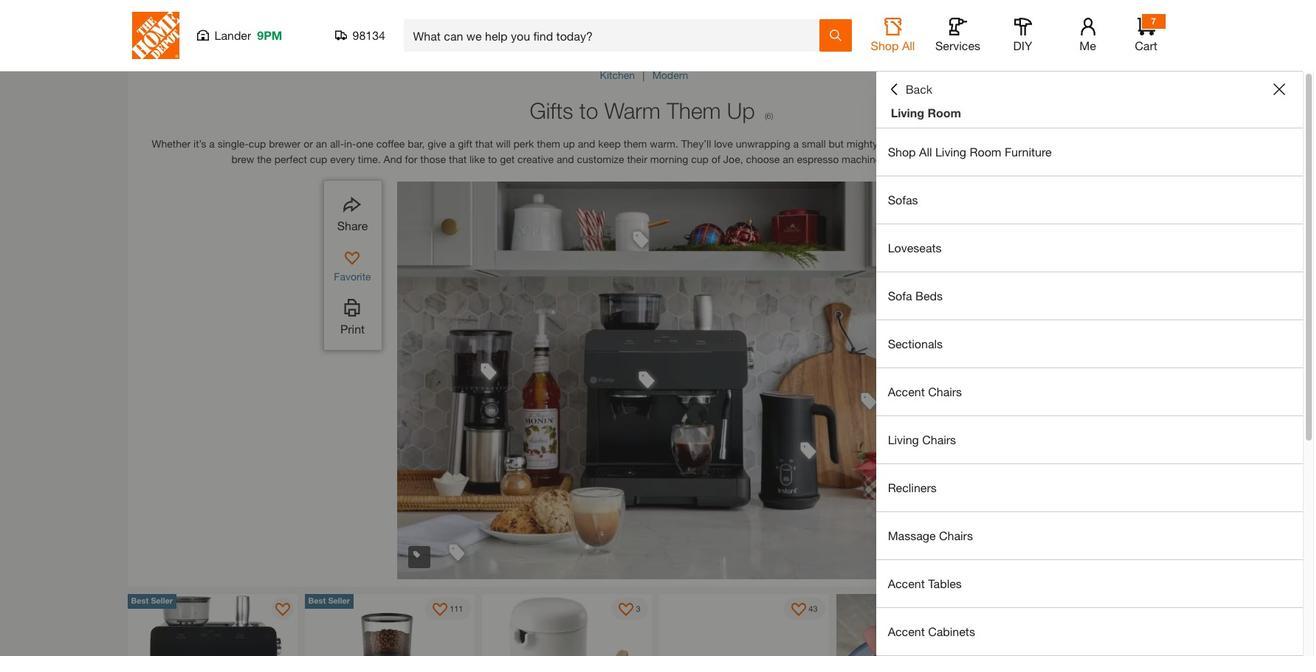 Task type: locate. For each thing, give the bounding box(es) containing it.
tables
[[928, 577, 962, 591]]

like
[[470, 153, 485, 165]]

2 best from the left
[[308, 596, 326, 605]]

shop inside button
[[871, 38, 899, 52]]

0 vertical spatial or
[[304, 137, 313, 150]]

a left gift
[[449, 137, 455, 150]]

1 vertical spatial kitchen link
[[600, 69, 638, 81]]

machine
[[912, 137, 951, 150]]

and right "up"
[[578, 137, 595, 150]]

1 vertical spatial accent
[[888, 577, 925, 591]]

a
[[209, 137, 215, 150], [449, 137, 455, 150], [793, 137, 799, 150], [887, 153, 892, 165], [962, 153, 968, 165]]

living down the back button in the right top of the page
[[891, 106, 924, 120]]

of right set
[[987, 153, 996, 165]]

)
[[771, 111, 773, 120]]

a left set
[[962, 153, 968, 165]]

best for 1- cup semi automatic espresso machine in black with built-in grinder, frother, frothing pitcher, and wifi connected image
[[131, 596, 149, 605]]

furniture
[[1005, 145, 1052, 159]]

to right gifts
[[579, 97, 598, 123]]

0 horizontal spatial best
[[131, 596, 149, 605]]

0 vertical spatial living
[[891, 106, 924, 120]]

to
[[579, 97, 598, 123], [488, 153, 497, 165]]

accent for accent cabinets
[[888, 625, 925, 639]]

gifts
[[530, 97, 573, 123]]

them up their
[[624, 137, 647, 150]]

2 vertical spatial accent
[[888, 625, 925, 639]]

1 horizontal spatial best
[[308, 596, 326, 605]]

bar,
[[408, 137, 425, 150]]

me
[[1080, 38, 1096, 52]]

all inside button
[[902, 38, 915, 52]]

shop inside menu
[[888, 145, 916, 159]]

1 vertical spatial or
[[950, 153, 959, 165]]

0 horizontal spatial them
[[537, 137, 560, 150]]

living for living room
[[891, 106, 924, 120]]

6.7 oz. matte white ceramic coffee and tea sugar and creamer set image
[[482, 594, 652, 656]]

joe,
[[723, 153, 743, 165]]

the home depot logo image
[[132, 12, 179, 59]]

1 vertical spatial an
[[783, 153, 794, 165]]

an left all- at the left of the page
[[316, 137, 327, 150]]

6
[[767, 111, 771, 120]]

warm.
[[650, 137, 678, 150]]

0 horizontal spatial of
[[712, 153, 721, 165]]

What can we help you find today? search field
[[413, 20, 818, 51]]

recliners
[[888, 481, 937, 495]]

1 horizontal spatial coffee
[[881, 137, 909, 150]]

1 vertical spatial room
[[928, 106, 961, 120]]

chairs up living chairs
[[928, 385, 962, 399]]

best for 16 oz. stainless steel conical coffee grinder with adjustable settings image
[[308, 596, 326, 605]]

shop for shop by room
[[174, 20, 198, 32]]

brew
[[231, 153, 254, 165]]

1 horizontal spatial of
[[987, 153, 996, 165]]

of
[[712, 153, 721, 165], [987, 153, 996, 165]]

icon image
[[408, 546, 420, 558]]

0 horizontal spatial best seller
[[131, 596, 173, 605]]

1 horizontal spatial all
[[919, 145, 932, 159]]

to left "get"
[[488, 153, 497, 165]]

3 accent from the top
[[888, 625, 925, 639]]

best seller for 1- cup semi automatic espresso machine in black with built-in grinder, frother, frothing pitcher, and wifi connected image
[[131, 596, 173, 605]]

1 vertical spatial kitchen
[[600, 69, 635, 81]]

shop left by
[[174, 20, 198, 32]]

1 horizontal spatial an
[[783, 153, 794, 165]]

or up perfect
[[304, 137, 313, 150]]

0 horizontal spatial to
[[488, 153, 497, 165]]

all
[[902, 38, 915, 52], [919, 145, 932, 159]]

0 vertical spatial kitchen link
[[262, 20, 297, 32]]

shop all
[[871, 38, 915, 52]]

gifts to warm them up
[[530, 97, 755, 123]]

share button
[[325, 193, 380, 235]]

living up recliners
[[888, 433, 919, 447]]

chairs
[[928, 385, 962, 399], [922, 433, 956, 447], [939, 529, 973, 543]]

their
[[627, 153, 647, 165]]

0 horizontal spatial and
[[557, 153, 574, 165]]

accent left cabinets
[[888, 625, 925, 639]]

menu
[[876, 128, 1303, 656]]

accent down sectionals
[[888, 385, 925, 399]]

kitchen
[[262, 20, 297, 32], [600, 69, 635, 81]]

1 horizontal spatial room
[[928, 106, 961, 120]]

background image
[[397, 182, 906, 580]]

1 horizontal spatial seller
[[328, 596, 350, 605]]

2 vertical spatial living
[[888, 433, 919, 447]]

0 vertical spatial shop
[[174, 20, 198, 32]]

all inside menu
[[919, 145, 932, 159]]

0 horizontal spatial kitchen
[[262, 20, 297, 32]]

beds
[[916, 289, 943, 303]]

0 horizontal spatial cup
[[249, 137, 266, 150]]

cup left 'every'
[[310, 153, 327, 165]]

1 horizontal spatial kitchen
[[600, 69, 635, 81]]

cabinets
[[928, 625, 975, 639]]

seller
[[151, 596, 173, 605], [328, 596, 350, 605]]

shop left frother
[[888, 145, 916, 159]]

1 accent from the top
[[888, 385, 925, 399]]

of down love
[[712, 153, 721, 165]]

them up the creative
[[537, 137, 560, 150]]

perfect
[[274, 153, 307, 165]]

2 horizontal spatial that
[[1134, 137, 1151, 150]]

accent chairs
[[888, 385, 962, 399]]

shop by room
[[174, 20, 243, 32]]

1 vertical spatial shop
[[871, 38, 899, 52]]

or
[[304, 137, 313, 150], [950, 153, 959, 165]]

seller for 1- cup semi automatic espresso machine in black with built-in grinder, frother, frothing pitcher, and wifi connected image
[[151, 596, 173, 605]]

sofa
[[888, 289, 912, 303]]

coffee up and
[[376, 137, 405, 150]]

all right milk
[[919, 145, 932, 159]]

(
[[765, 111, 767, 120]]

0 horizontal spatial that
[[449, 153, 467, 165]]

shop by room link
[[174, 20, 243, 32]]

sofas link
[[876, 176, 1303, 224]]

that down gift
[[449, 153, 467, 165]]

kitchen up warm
[[600, 69, 635, 81]]

massage chairs
[[888, 529, 973, 543]]

1 horizontal spatial kitchen link
[[600, 69, 638, 81]]

recliners link
[[876, 464, 1303, 512]]

cup down the 'they'll'
[[691, 153, 709, 165]]

they'll
[[681, 137, 711, 150]]

that right more
[[1134, 137, 1151, 150]]

0 vertical spatial room
[[215, 20, 243, 32]]

kitchen link right "lander"
[[262, 20, 297, 32]]

1 best seller from the left
[[131, 596, 173, 605]]

round paddleboard image
[[659, 594, 829, 656]]

modern
[[652, 69, 688, 81]]

or down from
[[950, 153, 959, 165]]

2 seller from the left
[[328, 596, 350, 605]]

1 vertical spatial chairs
[[922, 433, 956, 447]]

1 horizontal spatial cup
[[310, 153, 327, 165]]

0 horizontal spatial seller
[[151, 596, 173, 605]]

massage chairs link
[[876, 512, 1303, 560]]

2 horizontal spatial room
[[970, 145, 1002, 159]]

and
[[384, 153, 402, 165]]

2 vertical spatial room
[[970, 145, 1002, 159]]

lander
[[214, 28, 251, 42]]

0 horizontal spatial coffee
[[376, 137, 405, 150]]

shop all button
[[869, 18, 917, 53]]

1- cup semi automatic espresso machine in black with built-in grinder, frother, frothing pitcher, and wifi connected image
[[127, 594, 297, 656]]

chairs right massage
[[939, 529, 973, 543]]

all up the back button in the right top of the page
[[902, 38, 915, 52]]

choose
[[746, 153, 780, 165]]

and right ninja
[[1087, 137, 1104, 150]]

0 vertical spatial to
[[579, 97, 598, 123]]

living left set
[[935, 145, 967, 159]]

menu containing shop all living room furniture
[[876, 128, 1303, 656]]

for
[[405, 153, 418, 165]]

0 vertical spatial accent
[[888, 385, 925, 399]]

living room
[[891, 106, 961, 120]]

1 best from the left
[[131, 596, 149, 605]]

a right it's
[[209, 137, 215, 150]]

1 horizontal spatial them
[[624, 137, 647, 150]]

98134
[[353, 28, 385, 42]]

coffee up milk
[[881, 137, 909, 150]]

0 vertical spatial all
[[902, 38, 915, 52]]

chairs for massage chairs
[[939, 529, 973, 543]]

1 vertical spatial to
[[488, 153, 497, 165]]

2 vertical spatial chairs
[[939, 529, 973, 543]]

and down "up"
[[557, 153, 574, 165]]

room
[[215, 20, 243, 32], [928, 106, 961, 120], [970, 145, 1002, 159]]

shop up the back button in the right top of the page
[[871, 38, 899, 52]]

whether
[[152, 137, 191, 150]]

cart
[[1135, 38, 1158, 52]]

cup up the
[[249, 137, 266, 150]]

0 vertical spatial kitchen
[[262, 20, 297, 32]]

chairs for accent chairs
[[928, 385, 962, 399]]

1 horizontal spatial best seller
[[308, 596, 350, 605]]

0 horizontal spatial room
[[215, 20, 243, 32]]

accent left tables
[[888, 577, 925, 591]]

0 horizontal spatial kitchen link
[[262, 20, 297, 32]]

by
[[201, 20, 213, 32]]

0 horizontal spatial an
[[316, 137, 327, 150]]

0 vertical spatial chairs
[[928, 385, 962, 399]]

kitchen link up warm
[[600, 69, 638, 81]]

all for shop all
[[902, 38, 915, 52]]

2 vertical spatial shop
[[888, 145, 916, 159]]

accent cabinets link
[[876, 608, 1303, 656]]

get
[[500, 153, 515, 165]]

best
[[131, 596, 149, 605], [308, 596, 326, 605]]

kitchen right "lander"
[[262, 20, 297, 32]]

machine,
[[842, 153, 884, 165]]

cup
[[249, 137, 266, 150], [310, 153, 327, 165], [691, 153, 709, 165]]

feedback link image
[[1294, 250, 1314, 329]]

0 vertical spatial an
[[316, 137, 327, 150]]

1 vertical spatial all
[[919, 145, 932, 159]]

an right choose
[[783, 153, 794, 165]]

chairs down 'accent chairs'
[[922, 433, 956, 447]]

0 horizontal spatial all
[[902, 38, 915, 52]]

seller for 16 oz. stainless steel conical coffee grinder with adjustable settings image
[[328, 596, 350, 605]]

coffee
[[376, 137, 405, 150], [881, 137, 909, 150]]

2 accent from the top
[[888, 577, 925, 591]]

that
[[475, 137, 493, 150], [1134, 137, 1151, 150], [449, 153, 467, 165]]

a left small
[[793, 137, 799, 150]]

will
[[496, 137, 511, 150]]

kitchen link
[[262, 20, 297, 32], [600, 69, 638, 81]]

chairs for living chairs
[[922, 433, 956, 447]]

2 horizontal spatial cup
[[691, 153, 709, 165]]

accent cabinets
[[888, 625, 975, 639]]

and
[[578, 137, 595, 150], [1087, 137, 1104, 150], [557, 153, 574, 165]]

that up like
[[475, 137, 493, 150]]

2 best seller from the left
[[308, 596, 350, 605]]

1 seller from the left
[[151, 596, 173, 605]]

2 coffee from the left
[[881, 137, 909, 150]]

accent
[[888, 385, 925, 399], [888, 577, 925, 591], [888, 625, 925, 639]]



Task type: vqa. For each thing, say whether or not it's contained in the screenshot.
middle the and
yes



Task type: describe. For each thing, give the bounding box(es) containing it.
best seller for 16 oz. stainless steel conical coffee grinder with adjustable settings image
[[308, 596, 350, 605]]

set
[[971, 153, 985, 165]]

9pm
[[257, 28, 282, 42]]

1 of from the left
[[712, 153, 721, 165]]

sofas
[[888, 193, 918, 207]]

keep
[[598, 137, 621, 150]]

time.
[[358, 153, 381, 165]]

accent chairs link
[[876, 368, 1303, 416]]

them
[[667, 97, 721, 123]]

all for shop all living room furniture
[[919, 145, 932, 159]]

18 in. x 18 in.  polyester poplin napkin (10-pack) image
[[836, 594, 1006, 656]]

single-
[[218, 137, 249, 150]]

1 horizontal spatial to
[[579, 97, 598, 123]]

living chairs link
[[876, 416, 1303, 464]]

every
[[330, 153, 355, 165]]

shop for shop all
[[871, 38, 899, 52]]

whether it's a single-cup brewer or an all-in-one coffee bar, give a gift that will perk them up and keep them warm. they'll love unwrapping a small but mighty coffee machine from keurig, cuisinart, ninja and more that brew the perfect cup every time. and for those that like to get creative and customize their morning cup of joe, choose an espresso machine, a milk frother or a set of specialty mugs.
[[152, 137, 1151, 165]]

1 coffee from the left
[[376, 137, 405, 150]]

drawer close image
[[1274, 83, 1285, 95]]

diy
[[1013, 38, 1032, 52]]

2 them from the left
[[624, 137, 647, 150]]

black milk frother image
[[1013, 594, 1183, 656]]

0 horizontal spatial or
[[304, 137, 313, 150]]

the
[[257, 153, 272, 165]]

massage
[[888, 529, 936, 543]]

me button
[[1064, 18, 1112, 53]]

living chairs
[[888, 433, 956, 447]]

accent for accent chairs
[[888, 385, 925, 399]]

a left milk
[[887, 153, 892, 165]]

diy button
[[999, 18, 1047, 53]]

accent for accent tables
[[888, 577, 925, 591]]

1 them from the left
[[537, 137, 560, 150]]

milk
[[895, 153, 914, 165]]

specialty
[[999, 153, 1040, 165]]

gift
[[458, 137, 472, 150]]

one
[[356, 137, 373, 150]]

services
[[935, 38, 981, 52]]

2 of from the left
[[987, 153, 996, 165]]

share
[[337, 219, 368, 233]]

loveseats
[[888, 241, 942, 255]]

ninja
[[1061, 137, 1084, 150]]

sectionals link
[[876, 320, 1303, 368]]

creative
[[518, 153, 554, 165]]

give
[[428, 137, 447, 150]]

16 oz. stainless steel conical coffee grinder with adjustable settings image
[[305, 594, 474, 656]]

7
[[1151, 16, 1156, 27]]

back button
[[888, 82, 933, 97]]

services button
[[934, 18, 982, 53]]

2 horizontal spatial and
[[1087, 137, 1104, 150]]

cart 7
[[1135, 16, 1158, 52]]

love
[[714, 137, 733, 150]]

( 6 )
[[765, 111, 773, 120]]

1 vertical spatial living
[[935, 145, 967, 159]]

sofa beds
[[888, 289, 943, 303]]

in-
[[344, 137, 356, 150]]

accent tables
[[888, 577, 962, 591]]

98134 button
[[335, 28, 386, 43]]

frother
[[917, 153, 947, 165]]

to inside whether it's a single-cup brewer or an all-in-one coffee bar, give a gift that will perk them up and keep them warm. they'll love unwrapping a small but mighty coffee machine from keurig, cuisinart, ninja and more that brew the perfect cup every time. and for those that like to get creative and customize their morning cup of joe, choose an espresso machine, a milk frother or a set of specialty mugs.
[[488, 153, 497, 165]]

sofa beds link
[[876, 272, 1303, 320]]

1 horizontal spatial and
[[578, 137, 595, 150]]

up
[[727, 97, 755, 123]]

accent tables link
[[876, 560, 1303, 608]]

back
[[906, 82, 933, 96]]

home
[[127, 20, 155, 32]]

shop all living room furniture
[[888, 145, 1052, 159]]

espresso
[[797, 153, 839, 165]]

warm
[[604, 97, 661, 123]]

morning
[[650, 153, 688, 165]]

lander 9pm
[[214, 28, 282, 42]]

those
[[420, 153, 446, 165]]

more
[[1107, 137, 1131, 150]]

up
[[563, 137, 575, 150]]

brewer
[[269, 137, 301, 150]]

small
[[802, 137, 826, 150]]

1 horizontal spatial or
[[950, 153, 959, 165]]

keurig,
[[978, 137, 1011, 150]]

loveseats link
[[876, 224, 1303, 272]]

mighty
[[847, 137, 878, 150]]

it's
[[193, 137, 206, 150]]

print
[[340, 322, 365, 336]]

home link
[[127, 20, 155, 32]]

sectionals
[[888, 337, 943, 351]]

modern link
[[652, 69, 688, 81]]

1 horizontal spatial that
[[475, 137, 493, 150]]

living for living chairs
[[888, 433, 919, 447]]

perk
[[514, 137, 534, 150]]

shop for shop all living room furniture
[[888, 145, 916, 159]]



